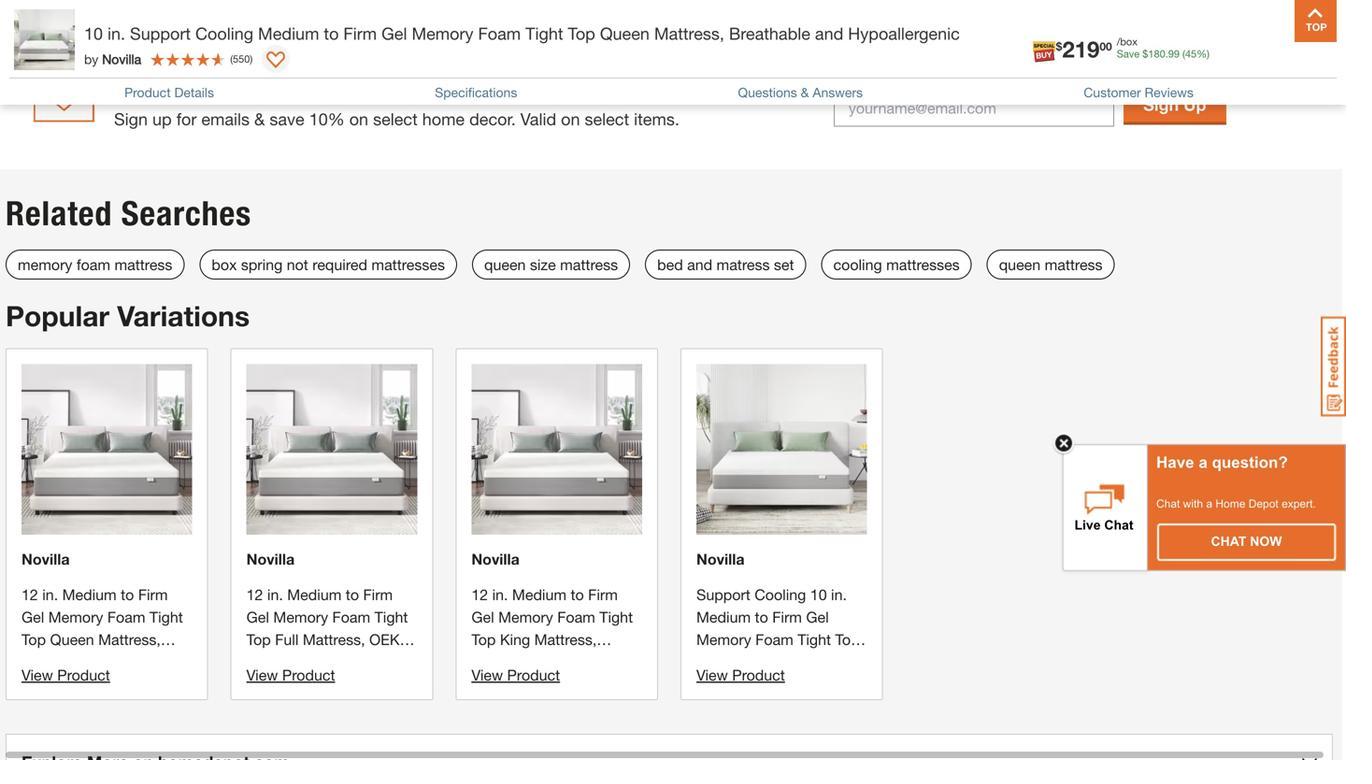Task type: describe. For each thing, give the bounding box(es) containing it.
box spring not required mattresses
[[212, 256, 445, 274]]

me button
[[1193, 22, 1252, 67]]

12 in. medium to firm gel memory foam tight top full mattress, oeko- tex standard 100 certification mattresses link
[[247, 586, 417, 694]]

to inside support cooling 10 in. medium to firm gel memory foam tight top twin mattress, breathable and hypoallergenic
[[755, 609, 769, 626]]

hypoallergenic for 10 in. support cooling medium to firm gel memory foam tight top queen mattress, breathable and hypoallergenic
[[849, 23, 960, 43]]

support cooling 10 in. medium to firm gel memory foam tight top twin mattress, breathable and hypoallergenic link
[[697, 586, 866, 716]]

customer
[[1084, 85, 1142, 100]]

not
[[287, 256, 309, 274]]

1 mattresses from the left
[[372, 256, 445, 274]]

mattresses for 12 in. medium to firm gel memory foam tight top king mattress, oeko-tex standard 100 certification mattresses
[[557, 676, 630, 694]]

product for support cooling 10 in. medium to firm gel memory foam tight top twin mattress, breathable and hypoallergenic
[[733, 667, 786, 684]]

10 in. support cooling medium to firm gel memory foam tight top queen mattress, breathable and hypoallergenic
[[84, 23, 960, 43]]

queen size mattress link
[[472, 250, 631, 280]]

cooling inside support cooling 10 in. medium to firm gel memory foam tight top twin mattress, breathable and hypoallergenic
[[755, 586, 807, 604]]

tex for king
[[519, 653, 546, 671]]

0 vertical spatial a
[[1199, 453, 1208, 471]]

%)
[[1197, 48, 1210, 60]]

home
[[423, 109, 465, 129]]

services button
[[1028, 22, 1088, 67]]

oeko- for 12 in. medium to firm gel memory foam tight top queen mattress, oeko-tex standard 100 certification mattresses
[[22, 653, 69, 671]]

/box
[[1118, 36, 1138, 48]]

have
[[1157, 453, 1195, 471]]

question?
[[1213, 453, 1289, 471]]

display image
[[267, 51, 286, 70]]

45
[[1186, 48, 1197, 60]]

popular
[[6, 299, 110, 332]]

now
[[1251, 534, 1283, 549]]

twin
[[697, 653, 727, 671]]

diy
[[1128, 49, 1152, 67]]

questions & answers
[[738, 85, 863, 100]]

0 vertical spatial support
[[130, 23, 191, 43]]

1 vertical spatial a
[[1207, 497, 1213, 510]]

firm for 12 in. medium to firm gel memory foam tight top queen mattress, oeko-tex standard 100 certification mattresses
[[138, 586, 168, 604]]

king
[[500, 631, 531, 649]]

to for 12 in. medium to firm gel memory foam tight top full mattress, oeko- tex standard 100 certification mattresses
[[346, 586, 359, 604]]

view for 12 in. medium to firm gel memory foam tight top queen mattress, oeko-tex standard 100 certification mattresses
[[22, 667, 53, 684]]

12 for 12 in. medium to firm gel memory foam tight top king mattress, oeko-tex standard 100 certification mattresses
[[472, 586, 488, 604]]

queen mattress
[[1000, 256, 1103, 274]]

/box save $ 180 . 99 ( 45 %)
[[1118, 36, 1210, 60]]

tight inside support cooling 10 in. medium to firm gel memory foam tight top twin mattress, breathable and hypoallergenic
[[798, 631, 832, 649]]

queen mattress link
[[987, 250, 1115, 280]]

novilla for 12 in. medium to firm gel memory foam tight top king mattress, oeko-tex standard 100 certification mattresses
[[472, 551, 520, 568]]

2 select from the left
[[585, 109, 630, 129]]

specifications
[[435, 85, 518, 100]]

12 in. medium to firm gel memory foam tight top king mattress, oeko-tex standard 100 certification mattresses image
[[472, 364, 643, 535]]

set
[[774, 256, 795, 274]]

foam inside support cooling 10 in. medium to firm gel memory foam tight top twin mattress, breathable and hypoallergenic
[[756, 631, 794, 649]]

chat
[[1212, 534, 1247, 549]]

mesquite
[[116, 36, 178, 54]]

spring
[[241, 256, 283, 274]]

certification for king
[[472, 676, 552, 694]]

by
[[84, 51, 98, 67]]

)
[[250, 53, 253, 65]]

.
[[1166, 48, 1169, 60]]

12 in. medium to firm gel memory foam tight top queen mattress, oeko-tex standard 100 certification mattresses image
[[22, 364, 192, 535]]

expert.
[[1282, 497, 1317, 510]]

firm for 12 in. medium to firm gel memory foam tight top king mattress, oeko-tex standard 100 certification mattresses
[[588, 586, 618, 604]]

novilla link for queen
[[22, 550, 192, 569]]

hypoallergenic for support cooling 10 in. medium to firm gel memory foam tight top twin mattress, breathable and hypoallergenic
[[697, 698, 796, 716]]

reviews
[[1145, 85, 1194, 100]]

180
[[1149, 48, 1166, 60]]

1 horizontal spatial 10%
[[309, 109, 345, 129]]

12 in. medium to firm gel memory foam tight top full mattress, oeko- tex standard 100 certification mattresses
[[247, 586, 417, 694]]

size
[[530, 256, 556, 274]]

decor.
[[470, 109, 516, 129]]

1 horizontal spatial queen
[[600, 23, 650, 43]]

items.
[[634, 109, 680, 129]]

queen inside 12 in. medium to firm gel memory foam tight top queen mattress, oeko-tex standard 100 certification mattresses
[[50, 631, 94, 649]]

matress
[[717, 256, 770, 274]]

99
[[1169, 48, 1180, 60]]

chat now link
[[1159, 525, 1336, 560]]

& inside get 10% off your purchase sign up for emails & save 10% on select home decor. valid on select items.
[[254, 109, 265, 129]]

enter your email:
[[834, 72, 934, 87]]

firm inside support cooling 10 in. medium to firm gel memory foam tight top twin mattress, breathable and hypoallergenic
[[773, 609, 803, 626]]

breathable for twin
[[697, 676, 769, 694]]

foam for 12 in. medium to firm gel memory foam tight top full mattress, oeko- tex standard 100 certification mattresses
[[333, 609, 371, 626]]

$ 219 00
[[1057, 36, 1113, 62]]

memory foam mattress link
[[6, 250, 185, 280]]

feedback link image
[[1322, 316, 1347, 417]]

75150
[[291, 36, 333, 54]]

save
[[1118, 48, 1140, 60]]

top inside support cooling 10 in. medium to firm gel memory foam tight top twin mattress, breathable and hypoallergenic
[[836, 631, 860, 649]]

mattress, inside support cooling 10 in. medium to firm gel memory foam tight top twin mattress, breathable and hypoallergenic
[[731, 653, 793, 671]]

answers
[[813, 85, 863, 100]]

top button
[[1295, 0, 1338, 42]]

memory for 12 in. medium to firm gel memory foam tight top full mattress, oeko- tex standard 100 certification mattresses
[[274, 609, 328, 626]]

view product link for king
[[472, 666, 643, 685]]

medium for 12 in. medium to firm gel memory foam tight top full mattress, oeko- tex standard 100 certification mattresses
[[287, 586, 342, 604]]

550
[[233, 53, 250, 65]]

memory inside support cooling 10 in. medium to firm gel memory foam tight top twin mattress, breathable and hypoallergenic
[[697, 631, 752, 649]]

searches
[[121, 193, 252, 234]]

novilla for support cooling 10 in. medium to firm gel memory foam tight top twin mattress, breathable and hypoallergenic
[[697, 551, 745, 568]]

00
[[1100, 40, 1113, 53]]

12 in. medium to firm gel memory foam tight top full mattress, oeko-tex standard 100 certification mattresses image
[[247, 364, 417, 535]]

depot
[[1249, 497, 1279, 510]]

tex for full
[[247, 653, 274, 671]]

product image image
[[14, 9, 75, 70]]

chat with a home depot expert.
[[1157, 497, 1317, 510]]

mattress for memory foam mattress
[[115, 256, 172, 274]]

your
[[308, 69, 389, 102]]

view product link for tight
[[697, 666, 868, 685]]

mattress inside queen mattress link
[[1045, 256, 1103, 274]]

in. for 12 in. medium to firm gel memory foam tight top king mattress, oeko-tex standard 100 certification mattresses
[[493, 586, 508, 604]]

1 on from the left
[[350, 109, 369, 129]]

have a question?
[[1157, 453, 1289, 471]]

mesquite 10pm
[[116, 36, 225, 54]]

details
[[174, 85, 214, 100]]

219
[[1063, 36, 1100, 62]]

standard for queen
[[100, 653, 162, 671]]

gel for 12 in. medium to firm gel memory foam tight top king mattress, oeko-tex standard 100 certification mattresses
[[472, 609, 494, 626]]

2 mattresses from the left
[[887, 256, 960, 274]]

the home depot logo image
[[11, 15, 71, 75]]

mattresses for 12 in. medium to firm gel memory foam tight top queen mattress, oeko-tex standard 100 certification mattresses
[[106, 676, 180, 694]]

10 inside support cooling 10 in. medium to firm gel memory foam tight top twin mattress, breathable and hypoallergenic
[[811, 586, 827, 604]]

( 550 )
[[230, 53, 253, 65]]

certification for queen
[[22, 676, 102, 694]]

by novilla
[[84, 51, 141, 67]]

variations
[[117, 299, 250, 332]]

cooling
[[834, 256, 883, 274]]

top for 12 in. medium to firm gel memory foam tight top full mattress, oeko- tex standard 100 certification mattresses
[[247, 631, 271, 649]]

12 in. medium to firm gel memory foam tight top king mattress, oeko-tex standard 100 certification mattresses
[[472, 586, 641, 694]]

support inside support cooling 10 in. medium to firm gel memory foam tight top twin mattress, breathable and hypoallergenic
[[697, 586, 751, 604]]

save
[[270, 109, 305, 129]]

chat now
[[1212, 534, 1283, 549]]

emails
[[201, 109, 250, 129]]

sign inside button
[[1144, 94, 1180, 115]]



Task type: locate. For each thing, give the bounding box(es) containing it.
&
[[801, 85, 810, 100], [254, 109, 265, 129]]

10% up emails
[[178, 69, 237, 102]]

2 horizontal spatial 100
[[616, 653, 641, 671]]

foam inside 12 in. medium to firm gel memory foam tight top full mattress, oeko- tex standard 100 certification mattresses
[[333, 609, 371, 626]]

1 horizontal spatial select
[[585, 109, 630, 129]]

tex inside 12 in. medium to firm gel memory foam tight top queen mattress, oeko-tex standard 100 certification mattresses
[[69, 653, 96, 671]]

in. inside 12 in. medium to firm gel memory foam tight top king mattress, oeko-tex standard 100 certification mattresses
[[493, 586, 508, 604]]

novilla link up 12 in. medium to firm gel memory foam tight top queen mattress, oeko-tex standard 100 certification mattresses
[[22, 550, 192, 569]]

novilla for 12 in. medium to firm gel memory foam tight top full mattress, oeko- tex standard 100 certification mattresses
[[247, 551, 295, 568]]

standard inside 12 in. medium to firm gel memory foam tight top queen mattress, oeko-tex standard 100 certification mattresses
[[100, 653, 162, 671]]

breathable
[[729, 23, 811, 43], [697, 676, 769, 694]]

click to redirect to view my cart page image
[[1285, 22, 1308, 45]]

tex for queen
[[69, 653, 96, 671]]

$ inside /box save $ 180 . 99 ( 45 %)
[[1143, 48, 1149, 60]]

oeko- inside 12 in. medium to firm gel memory foam tight top king mattress, oeko-tex standard 100 certification mattresses
[[472, 653, 519, 671]]

mattress inside memory foam mattress link
[[115, 256, 172, 274]]

10pm
[[185, 36, 225, 54]]

in. for 10 in. support cooling medium to firm gel memory foam tight top queen mattress, breathable and hypoallergenic
[[108, 23, 125, 43]]

100 inside 12 in. medium to firm gel memory foam tight top queen mattress, oeko-tex standard 100 certification mattresses
[[166, 653, 191, 671]]

support cooling 10 in. medium to firm gel memory foam tight top twin mattress, breathable and hypoallergenic image
[[697, 364, 868, 535]]

mattresses inside 12 in. medium to firm gel memory foam tight top king mattress, oeko-tex standard 100 certification mattresses
[[557, 676, 630, 694]]

2 horizontal spatial certification
[[472, 676, 552, 694]]

diy button
[[1110, 22, 1170, 67]]

3 tex from the left
[[519, 653, 546, 671]]

1 horizontal spatial and
[[773, 676, 799, 694]]

mattresses inside 12 in. medium to firm gel memory foam tight top full mattress, oeko- tex standard 100 certification mattresses
[[331, 676, 405, 694]]

1 horizontal spatial cooling
[[755, 586, 807, 604]]

support cooling 10 in. medium to firm gel memory foam tight top twin mattress, breathable and hypoallergenic
[[697, 586, 860, 716]]

1 horizontal spatial mattresses
[[331, 676, 405, 694]]

novilla link up 12 in. medium to firm gel memory foam tight top king mattress, oeko-tex standard 100 certification mattresses
[[472, 550, 643, 569]]

customer reviews
[[1084, 85, 1194, 100]]

foam inside 12 in. medium to firm gel memory foam tight top king mattress, oeko-tex standard 100 certification mattresses
[[558, 609, 596, 626]]

& left answers
[[801, 85, 810, 100]]

oeko- for 12 in. medium to firm gel memory foam tight top full mattress, oeko- tex standard 100 certification mattresses
[[369, 631, 417, 649]]

1 novilla link from the left
[[22, 550, 192, 569]]

2 mattress from the left
[[560, 256, 618, 274]]

0 horizontal spatial queen
[[50, 631, 94, 649]]

mattress
[[115, 256, 172, 274], [560, 256, 618, 274], [1045, 256, 1103, 274]]

tight for 12 in. medium to firm gel memory foam tight top queen mattress, oeko-tex standard 100 certification mattresses
[[150, 609, 183, 626]]

mattress, for 12 in. medium to firm gel memory foam tight top queen mattress, oeko-tex standard 100 certification mattresses
[[98, 631, 161, 649]]

2 horizontal spatial mattress
[[1045, 256, 1103, 274]]

sign up button
[[1124, 87, 1227, 122]]

full
[[275, 631, 299, 649]]

0 horizontal spatial hypoallergenic
[[697, 698, 796, 716]]

up
[[1184, 94, 1207, 115]]

related
[[6, 193, 112, 234]]

mattresses inside 12 in. medium to firm gel memory foam tight top queen mattress, oeko-tex standard 100 certification mattresses
[[106, 676, 180, 694]]

( left )
[[230, 53, 233, 65]]

novilla link for full
[[247, 550, 417, 569]]

gel for 12 in. medium to firm gel memory foam tight top queen mattress, oeko-tex standard 100 certification mattresses
[[22, 609, 44, 626]]

3 view product link from the left
[[697, 666, 868, 685]]

2 vertical spatial and
[[773, 676, 799, 694]]

select left items.
[[585, 109, 630, 129]]

sign left "up"
[[1144, 94, 1180, 115]]

1 certification from the left
[[22, 676, 102, 694]]

1 horizontal spatial hypoallergenic
[[849, 23, 960, 43]]

for
[[176, 109, 197, 129]]

top for 12 in. medium to firm gel memory foam tight top queen mattress, oeko-tex standard 100 certification mattresses
[[22, 631, 46, 649]]

memory inside 12 in. medium to firm gel memory foam tight top queen mattress, oeko-tex standard 100 certification mattresses
[[48, 609, 103, 626]]

firm inside 12 in. medium to firm gel memory foam tight top full mattress, oeko- tex standard 100 certification mattresses
[[363, 586, 393, 604]]

foam for 12 in. medium to firm gel memory foam tight top queen mattress, oeko-tex standard 100 certification mattresses
[[107, 609, 145, 626]]

3 12 from the left
[[472, 586, 488, 604]]

2 100 from the left
[[343, 653, 368, 671]]

certification inside 12 in. medium to firm gel memory foam tight top king mattress, oeko-tex standard 100 certification mattresses
[[472, 676, 552, 694]]

certification inside 12 in. medium to firm gel memory foam tight top full mattress, oeko- tex standard 100 certification mattresses
[[247, 676, 327, 694]]

2 standard from the left
[[278, 653, 339, 671]]

2 horizontal spatial 12
[[472, 586, 488, 604]]

memory inside 12 in. medium to firm gel memory foam tight top full mattress, oeko- tex standard 100 certification mattresses
[[274, 609, 328, 626]]

in.
[[108, 23, 125, 43], [42, 586, 58, 604], [267, 586, 283, 604], [832, 586, 847, 604], [493, 586, 508, 604]]

cooling
[[196, 23, 254, 43], [755, 586, 807, 604]]

enter
[[834, 72, 865, 87]]

hypoallergenic down twin
[[697, 698, 796, 716]]

top inside 12 in. medium to firm gel memory foam tight top queen mattress, oeko-tex standard 100 certification mattresses
[[22, 631, 46, 649]]

certification
[[22, 676, 102, 694], [247, 676, 327, 694], [472, 676, 552, 694]]

home
[[1216, 497, 1246, 510]]

0 horizontal spatial $
[[1057, 40, 1063, 53]]

medium for 12 in. medium to firm gel memory foam tight top king mattress, oeko-tex standard 100 certification mattresses
[[512, 586, 567, 604]]

1 horizontal spatial 100
[[343, 653, 368, 671]]

1 horizontal spatial on
[[561, 109, 580, 129]]

support up twin
[[697, 586, 751, 604]]

0 horizontal spatial select
[[373, 109, 418, 129]]

mattress,
[[655, 23, 725, 43], [98, 631, 161, 649], [303, 631, 365, 649], [535, 631, 597, 649], [731, 653, 793, 671]]

standard inside 12 in. medium to firm gel memory foam tight top king mattress, oeko-tex standard 100 certification mattresses
[[550, 653, 612, 671]]

What can we help you find today? search field
[[368, 25, 881, 65]]

2 horizontal spatial mattresses
[[557, 676, 630, 694]]

1 view product link from the left
[[22, 666, 192, 685]]

novilla for 12 in. medium to firm gel memory foam tight top queen mattress, oeko-tex standard 100 certification mattresses
[[22, 551, 70, 568]]

0 vertical spatial 10
[[84, 23, 103, 43]]

1 tex from the left
[[69, 653, 96, 671]]

view for support cooling 10 in. medium to firm gel memory foam tight top twin mattress, breathable and hypoallergenic
[[697, 667, 728, 684]]

cooling mattresses link
[[822, 250, 972, 280]]

me
[[1212, 49, 1233, 67]]

product details button
[[124, 85, 214, 100], [124, 85, 214, 100]]

specifications button
[[435, 85, 518, 100], [435, 85, 518, 100]]

breathable for queen
[[729, 23, 811, 43]]

3 mattress from the left
[[1045, 256, 1103, 274]]

view product for king
[[472, 667, 560, 684]]

to
[[324, 23, 339, 43], [121, 586, 134, 604], [346, 586, 359, 604], [571, 586, 584, 604], [755, 609, 769, 626]]

queen for queen size mattress
[[484, 256, 526, 274]]

foam
[[478, 23, 521, 43], [107, 609, 145, 626], [333, 609, 371, 626], [558, 609, 596, 626], [756, 631, 794, 649]]

2 novilla link from the left
[[247, 550, 417, 569]]

oeko- inside 12 in. medium to firm gel memory foam tight top full mattress, oeko- tex standard 100 certification mattresses
[[369, 631, 417, 649]]

chat
[[1157, 497, 1181, 510]]

and inside support cooling 10 in. medium to firm gel memory foam tight top twin mattress, breathable and hypoallergenic
[[773, 676, 799, 694]]

gel inside 12 in. medium to firm gel memory foam tight top queen mattress, oeko-tex standard 100 certification mattresses
[[22, 609, 44, 626]]

0 horizontal spatial &
[[254, 109, 265, 129]]

tight for 12 in. medium to firm gel memory foam tight top king mattress, oeko-tex standard 100 certification mattresses
[[600, 609, 633, 626]]

100 inside 12 in. medium to firm gel memory foam tight top king mattress, oeko-tex standard 100 certification mattresses
[[616, 653, 641, 671]]

2 tex from the left
[[247, 653, 274, 671]]

3 view product from the left
[[697, 667, 786, 684]]

queen
[[484, 256, 526, 274], [1000, 256, 1041, 274]]

in. for 12 in. medium to firm gel memory foam tight top full mattress, oeko- tex standard 100 certification mattresses
[[267, 586, 283, 604]]

firm for 12 in. medium to firm gel memory foam tight top full mattress, oeko- tex standard 100 certification mattresses
[[363, 586, 393, 604]]

1 vertical spatial 10
[[811, 586, 827, 604]]

cooling mattresses
[[834, 256, 960, 274]]

2 certification from the left
[[247, 676, 327, 694]]

1 horizontal spatial mattress
[[560, 256, 618, 274]]

2 view product from the left
[[247, 667, 335, 684]]

$ inside $ 219 00
[[1057, 40, 1063, 53]]

on right the valid
[[561, 109, 580, 129]]

on
[[350, 109, 369, 129], [561, 109, 580, 129]]

to inside 12 in. medium to firm gel memory foam tight top full mattress, oeko- tex standard 100 certification mattresses
[[346, 586, 359, 604]]

1 horizontal spatial 12
[[247, 586, 263, 604]]

standard for king
[[550, 653, 612, 671]]

100 for 12 in. medium to firm gel memory foam tight top queen mattress, oeko-tex standard 100 certification mattresses
[[166, 653, 191, 671]]

novilla link
[[22, 550, 192, 569], [247, 550, 417, 569], [697, 550, 868, 569], [472, 550, 643, 569]]

novilla
[[102, 51, 141, 67], [22, 551, 70, 568], [247, 551, 295, 568], [697, 551, 745, 568], [472, 551, 520, 568]]

sign left up
[[114, 109, 148, 129]]

view product link
[[22, 666, 192, 685], [247, 666, 417, 685], [697, 666, 868, 685], [472, 666, 643, 685]]

0 vertical spatial 10%
[[178, 69, 237, 102]]

view for 12 in. medium to firm gel memory foam tight top king mattress, oeko-tex standard 100 certification mattresses
[[472, 667, 503, 684]]

breathable up questions
[[729, 23, 811, 43]]

medium inside 12 in. medium to firm gel memory foam tight top full mattress, oeko- tex standard 100 certification mattresses
[[287, 586, 342, 604]]

firm inside 12 in. medium to firm gel memory foam tight top queen mattress, oeko-tex standard 100 certification mattresses
[[138, 586, 168, 604]]

product for 12 in. medium to firm gel memory foam tight top full mattress, oeko- tex standard 100 certification mattresses
[[282, 667, 335, 684]]

standard inside 12 in. medium to firm gel memory foam tight top full mattress, oeko- tex standard 100 certification mattresses
[[278, 653, 339, 671]]

12 inside 12 in. medium to firm gel memory foam tight top full mattress, oeko- tex standard 100 certification mattresses
[[247, 586, 263, 604]]

0 vertical spatial queen
[[600, 23, 650, 43]]

0 horizontal spatial and
[[688, 256, 713, 274]]

off
[[245, 69, 300, 102]]

gel inside 12 in. medium to firm gel memory foam tight top full mattress, oeko- tex standard 100 certification mattresses
[[247, 609, 269, 626]]

get 10% off your purchase sign up for emails & save 10% on select home decor. valid on select items.
[[113, 69, 680, 129]]

yourname@email.com text field
[[834, 89, 1115, 127]]

to inside 12 in. medium to firm gel memory foam tight top king mattress, oeko-tex standard 100 certification mattresses
[[571, 586, 584, 604]]

0 horizontal spatial 10
[[84, 23, 103, 43]]

purchase
[[397, 69, 554, 102]]

tight inside 12 in. medium to firm gel memory foam tight top full mattress, oeko- tex standard 100 certification mattresses
[[375, 609, 408, 626]]

with
[[1184, 497, 1204, 510]]

top for 12 in. medium to firm gel memory foam tight top king mattress, oeko-tex standard 100 certification mattresses
[[472, 631, 496, 649]]

in. inside 12 in. medium to firm gel memory foam tight top full mattress, oeko- tex standard 100 certification mattresses
[[267, 586, 283, 604]]

gel for 12 in. medium to firm gel memory foam tight top full mattress, oeko- tex standard 100 certification mattresses
[[247, 609, 269, 626]]

0 horizontal spatial tex
[[69, 653, 96, 671]]

hypoallergenic up the email:
[[849, 23, 960, 43]]

2 horizontal spatial oeko-
[[472, 653, 519, 671]]

12 in. medium to firm gel memory foam tight top queen mattress, oeko-tex standard 100 certification mattresses link
[[22, 586, 191, 694]]

novilla link for king
[[472, 550, 643, 569]]

memory for 12 in. medium to firm gel memory foam tight top king mattress, oeko-tex standard 100 certification mattresses
[[499, 609, 554, 626]]

product for 12 in. medium to firm gel memory foam tight top queen mattress, oeko-tex standard 100 certification mattresses
[[57, 667, 110, 684]]

0 horizontal spatial cooling
[[196, 23, 254, 43]]

1 horizontal spatial support
[[697, 586, 751, 604]]

1 horizontal spatial &
[[801, 85, 810, 100]]

medium inside 12 in. medium to firm gel memory foam tight top queen mattress, oeko-tex standard 100 certification mattresses
[[62, 586, 117, 604]]

email:
[[898, 72, 934, 87]]

0 horizontal spatial 12
[[22, 586, 38, 604]]

1 horizontal spatial standard
[[278, 653, 339, 671]]

services
[[1029, 49, 1086, 67]]

& left the save
[[254, 109, 265, 129]]

and for 10 in. support cooling medium to firm gel memory foam tight top queen mattress, breathable and hypoallergenic
[[816, 23, 844, 43]]

12 for 12 in. medium to firm gel memory foam tight top queen mattress, oeko-tex standard 100 certification mattresses
[[22, 586, 38, 604]]

foam inside 12 in. medium to firm gel memory foam tight top queen mattress, oeko-tex standard 100 certification mattresses
[[107, 609, 145, 626]]

1 vertical spatial cooling
[[755, 586, 807, 604]]

1 vertical spatial &
[[254, 109, 265, 129]]

queen
[[600, 23, 650, 43], [50, 631, 94, 649]]

1 horizontal spatial tex
[[247, 653, 274, 671]]

12 inside 12 in. medium to firm gel memory foam tight top king mattress, oeko-tex standard 100 certification mattresses
[[472, 586, 488, 604]]

foam for 12 in. medium to firm gel memory foam tight top king mattress, oeko-tex standard 100 certification mattresses
[[558, 609, 596, 626]]

1 vertical spatial 10%
[[309, 109, 345, 129]]

view product link for queen
[[22, 666, 192, 685]]

a right have
[[1199, 453, 1208, 471]]

100 for 12 in. medium to firm gel memory foam tight top full mattress, oeko- tex standard 100 certification mattresses
[[343, 653, 368, 671]]

your
[[869, 72, 895, 87]]

on down your
[[350, 109, 369, 129]]

memory foam mattress
[[18, 256, 172, 274]]

memory
[[412, 23, 474, 43], [48, 609, 103, 626], [274, 609, 328, 626], [499, 609, 554, 626], [697, 631, 752, 649]]

popular variations
[[6, 299, 250, 332]]

1 100 from the left
[[166, 653, 191, 671]]

bed
[[658, 256, 683, 274]]

in. for 12 in. medium to firm gel memory foam tight top queen mattress, oeko-tex standard 100 certification mattresses
[[42, 586, 58, 604]]

foam
[[77, 256, 110, 274]]

0 horizontal spatial standard
[[100, 653, 162, 671]]

1 horizontal spatial sign
[[1144, 94, 1180, 115]]

1 12 from the left
[[22, 586, 38, 604]]

100 inside 12 in. medium to firm gel memory foam tight top full mattress, oeko- tex standard 100 certification mattresses
[[343, 653, 368, 671]]

select
[[373, 109, 418, 129], [585, 109, 630, 129]]

mattress inside queen size mattress link
[[560, 256, 618, 274]]

get
[[113, 69, 170, 102]]

oeko- for 12 in. medium to firm gel memory foam tight top king mattress, oeko-tex standard 100 certification mattresses
[[472, 653, 519, 671]]

a right 'with'
[[1207, 497, 1213, 510]]

$ right 'save'
[[1143, 48, 1149, 60]]

0 horizontal spatial on
[[350, 109, 369, 129]]

tight for 12 in. medium to firm gel memory foam tight top full mattress, oeko- tex standard 100 certification mattresses
[[375, 609, 408, 626]]

queen for queen mattress
[[1000, 256, 1041, 274]]

gel inside support cooling 10 in. medium to firm gel memory foam tight top twin mattress, breathable and hypoallergenic
[[807, 609, 829, 626]]

1 horizontal spatial 10
[[811, 586, 827, 604]]

4 novilla link from the left
[[472, 550, 643, 569]]

2 horizontal spatial tex
[[519, 653, 546, 671]]

0 horizontal spatial support
[[130, 23, 191, 43]]

medium inside support cooling 10 in. medium to firm gel memory foam tight top twin mattress, breathable and hypoallergenic
[[697, 609, 751, 626]]

2 horizontal spatial and
[[816, 23, 844, 43]]

to for 12 in. medium to firm gel memory foam tight top queen mattress, oeko-tex standard 100 certification mattresses
[[121, 586, 134, 604]]

required
[[313, 256, 368, 274]]

0 horizontal spatial oeko-
[[22, 653, 69, 671]]

oeko- inside 12 in. medium to firm gel memory foam tight top queen mattress, oeko-tex standard 100 certification mattresses
[[22, 653, 69, 671]]

questions
[[738, 85, 798, 100]]

3 standard from the left
[[550, 653, 612, 671]]

$ left 00
[[1057, 40, 1063, 53]]

1 horizontal spatial oeko-
[[369, 631, 417, 649]]

memory
[[18, 256, 72, 274]]

view for 12 in. medium to firm gel memory foam tight top full mattress, oeko- tex standard 100 certification mattresses
[[247, 667, 278, 684]]

mattress for queen size mattress
[[560, 256, 618, 274]]

2 view from the left
[[247, 667, 278, 684]]

10% down your
[[309, 109, 345, 129]]

1 view from the left
[[22, 667, 53, 684]]

0 vertical spatial &
[[801, 85, 810, 100]]

view product link for full
[[247, 666, 417, 685]]

0 horizontal spatial 10%
[[178, 69, 237, 102]]

1 mattress from the left
[[115, 256, 172, 274]]

memory inside 12 in. medium to firm gel memory foam tight top king mattress, oeko-tex standard 100 certification mattresses
[[499, 609, 554, 626]]

12 in. medium to firm gel memory foam tight top queen mattress, oeko-tex standard 100 certification mattresses
[[22, 586, 191, 694]]

$
[[1057, 40, 1063, 53], [1143, 48, 1149, 60]]

mattress, inside 12 in. medium to firm gel memory foam tight top full mattress, oeko- tex standard 100 certification mattresses
[[303, 631, 365, 649]]

3 view from the left
[[697, 667, 728, 684]]

100 for 12 in. medium to firm gel memory foam tight top king mattress, oeko-tex standard 100 certification mattresses
[[616, 653, 641, 671]]

1 vertical spatial breathable
[[697, 676, 769, 694]]

1 horizontal spatial (
[[1183, 48, 1186, 60]]

10%
[[178, 69, 237, 102], [309, 109, 345, 129]]

mattresses for 12 in. medium to firm gel memory foam tight top full mattress, oeko- tex standard 100 certification mattresses
[[331, 676, 405, 694]]

novilla link up 12 in. medium to firm gel memory foam tight top full mattress, oeko- tex standard 100 certification mattresses link
[[247, 550, 417, 569]]

1 horizontal spatial $
[[1143, 48, 1149, 60]]

0 horizontal spatial 100
[[166, 653, 191, 671]]

0 horizontal spatial queen
[[484, 256, 526, 274]]

in. inside 12 in. medium to firm gel memory foam tight top queen mattress, oeko-tex standard 100 certification mattresses
[[42, 586, 58, 604]]

2 on from the left
[[561, 109, 580, 129]]

4 view product from the left
[[472, 667, 560, 684]]

to inside 12 in. medium to firm gel memory foam tight top queen mattress, oeko-tex standard 100 certification mattresses
[[121, 586, 134, 604]]

tex inside 12 in. medium to firm gel memory foam tight top full mattress, oeko- tex standard 100 certification mattresses
[[247, 653, 274, 671]]

4 view from the left
[[472, 667, 503, 684]]

bed and matress set
[[658, 256, 795, 274]]

box
[[212, 256, 237, 274]]

sign inside get 10% off your purchase sign up for emails & save 10% on select home decor. valid on select items.
[[114, 109, 148, 129]]

tex inside 12 in. medium to firm gel memory foam tight top king mattress, oeko-tex standard 100 certification mattresses
[[519, 653, 546, 671]]

12 for 12 in. medium to firm gel memory foam tight top full mattress, oeko- tex standard 100 certification mattresses
[[247, 586, 263, 604]]

1 queen from the left
[[484, 256, 526, 274]]

gel
[[382, 23, 407, 43], [22, 609, 44, 626], [247, 609, 269, 626], [807, 609, 829, 626], [472, 609, 494, 626]]

( inside /box save $ 180 . 99 ( 45 %)
[[1183, 48, 1186, 60]]

memory for 12 in. medium to firm gel memory foam tight top queen mattress, oeko-tex standard 100 certification mattresses
[[48, 609, 103, 626]]

12 inside 12 in. medium to firm gel memory foam tight top queen mattress, oeko-tex standard 100 certification mattresses
[[22, 586, 38, 604]]

a
[[1199, 453, 1208, 471], [1207, 497, 1213, 510]]

mattress, for 12 in. medium to firm gel memory foam tight top full mattress, oeko- tex standard 100 certification mattresses
[[303, 631, 365, 649]]

questions & answers button
[[738, 85, 863, 100], [738, 85, 863, 100]]

2 queen from the left
[[1000, 256, 1041, 274]]

1 view product from the left
[[22, 667, 110, 684]]

mattress, inside 12 in. medium to firm gel memory foam tight top king mattress, oeko-tex standard 100 certification mattresses
[[535, 631, 597, 649]]

sign up
[[1144, 94, 1207, 115]]

certification for full
[[247, 676, 327, 694]]

12
[[22, 586, 38, 604], [247, 586, 263, 604], [472, 586, 488, 604]]

0 vertical spatial breathable
[[729, 23, 811, 43]]

0 vertical spatial and
[[816, 23, 844, 43]]

0 horizontal spatial certification
[[22, 676, 102, 694]]

breathable inside support cooling 10 in. medium to firm gel memory foam tight top twin mattress, breathable and hypoallergenic
[[697, 676, 769, 694]]

tight inside 12 in. medium to firm gel memory foam tight top queen mattress, oeko-tex standard 100 certification mattresses
[[150, 609, 183, 626]]

hypoallergenic inside support cooling 10 in. medium to firm gel memory foam tight top twin mattress, breathable and hypoallergenic
[[697, 698, 796, 716]]

in. inside support cooling 10 in. medium to firm gel memory foam tight top twin mattress, breathable and hypoallergenic
[[832, 586, 847, 604]]

2 12 from the left
[[247, 586, 263, 604]]

tight inside 12 in. medium to firm gel memory foam tight top king mattress, oeko-tex standard 100 certification mattresses
[[600, 609, 633, 626]]

support
[[130, 23, 191, 43], [697, 586, 751, 604]]

1 vertical spatial support
[[697, 586, 751, 604]]

0 horizontal spatial mattress
[[115, 256, 172, 274]]

4 view product link from the left
[[472, 666, 643, 685]]

2 view product link from the left
[[247, 666, 417, 685]]

2 mattresses from the left
[[331, 676, 405, 694]]

2 horizontal spatial standard
[[550, 653, 612, 671]]

(
[[1183, 48, 1186, 60], [230, 53, 233, 65]]

gel inside 12 in. medium to firm gel memory foam tight top king mattress, oeko-tex standard 100 certification mattresses
[[472, 609, 494, 626]]

3 mattresses from the left
[[557, 676, 630, 694]]

support up by novilla
[[130, 23, 191, 43]]

certification inside 12 in. medium to firm gel memory foam tight top queen mattress, oeko-tex standard 100 certification mattresses
[[22, 676, 102, 694]]

to for 12 in. medium to firm gel memory foam tight top king mattress, oeko-tex standard 100 certification mattresses
[[571, 586, 584, 604]]

up
[[152, 109, 172, 129]]

1 standard from the left
[[100, 653, 162, 671]]

select left home
[[373, 109, 418, 129]]

novilla link for tight
[[697, 550, 868, 569]]

top inside 12 in. medium to firm gel memory foam tight top full mattress, oeko- tex standard 100 certification mattresses
[[247, 631, 271, 649]]

mattresses
[[106, 676, 180, 694], [331, 676, 405, 694], [557, 676, 630, 694]]

firm inside 12 in. medium to firm gel memory foam tight top king mattress, oeko-tex standard 100 certification mattresses
[[588, 586, 618, 604]]

novilla link up support cooling 10 in. medium to firm gel memory foam tight top twin mattress, breathable and hypoallergenic link
[[697, 550, 868, 569]]

3 novilla link from the left
[[697, 550, 868, 569]]

hypoallergenic
[[849, 23, 960, 43], [697, 698, 796, 716]]

0 horizontal spatial (
[[230, 53, 233, 65]]

1 horizontal spatial mattresses
[[887, 256, 960, 274]]

0 vertical spatial hypoallergenic
[[849, 23, 960, 43]]

mattress, inside 12 in. medium to firm gel memory foam tight top queen mattress, oeko-tex standard 100 certification mattresses
[[98, 631, 161, 649]]

valid
[[521, 109, 557, 129]]

bed and matress set link
[[646, 250, 807, 280]]

top inside 12 in. medium to firm gel memory foam tight top king mattress, oeko-tex standard 100 certification mattresses
[[472, 631, 496, 649]]

1 horizontal spatial certification
[[247, 676, 327, 694]]

1 vertical spatial hypoallergenic
[[697, 698, 796, 716]]

3 certification from the left
[[472, 676, 552, 694]]

3 100 from the left
[[616, 653, 641, 671]]

medium inside 12 in. medium to firm gel memory foam tight top king mattress, oeko-tex standard 100 certification mattresses
[[512, 586, 567, 604]]

0 vertical spatial cooling
[[196, 23, 254, 43]]

product details
[[124, 85, 214, 100]]

1 mattresses from the left
[[106, 676, 180, 694]]

mattresses right the cooling
[[887, 256, 960, 274]]

( right 99
[[1183, 48, 1186, 60]]

view product for tight
[[697, 667, 786, 684]]

0 horizontal spatial mattresses
[[372, 256, 445, 274]]

view product for full
[[247, 667, 335, 684]]

breathable down twin
[[697, 676, 769, 694]]

12 in. medium to firm gel memory foam tight top king mattress, oeko-tex standard 100 certification mattresses link
[[472, 586, 641, 694]]

1 vertical spatial queen
[[50, 631, 94, 649]]

view product for queen
[[22, 667, 110, 684]]

tight
[[526, 23, 564, 43], [150, 609, 183, 626], [375, 609, 408, 626], [600, 609, 633, 626], [798, 631, 832, 649]]

1 vertical spatial and
[[688, 256, 713, 274]]

product for 12 in. medium to firm gel memory foam tight top king mattress, oeko-tex standard 100 certification mattresses
[[507, 667, 560, 684]]

1 horizontal spatial queen
[[1000, 256, 1041, 274]]

mattresses right required
[[372, 256, 445, 274]]

mattress, for 12 in. medium to firm gel memory foam tight top king mattress, oeko-tex standard 100 certification mattresses
[[535, 631, 597, 649]]

1 select from the left
[[373, 109, 418, 129]]

0 horizontal spatial mattresses
[[106, 676, 180, 694]]

standard for full
[[278, 653, 339, 671]]

sign
[[1144, 94, 1180, 115], [114, 109, 148, 129]]

medium for 12 in. medium to firm gel memory foam tight top queen mattress, oeko-tex standard 100 certification mattresses
[[62, 586, 117, 604]]

0 horizontal spatial sign
[[114, 109, 148, 129]]

and inside bed and matress set link
[[688, 256, 713, 274]]

and for support cooling 10 in. medium to firm gel memory foam tight top twin mattress, breathable and hypoallergenic
[[773, 676, 799, 694]]



Task type: vqa. For each thing, say whether or not it's contained in the screenshot.
the TOP button
yes



